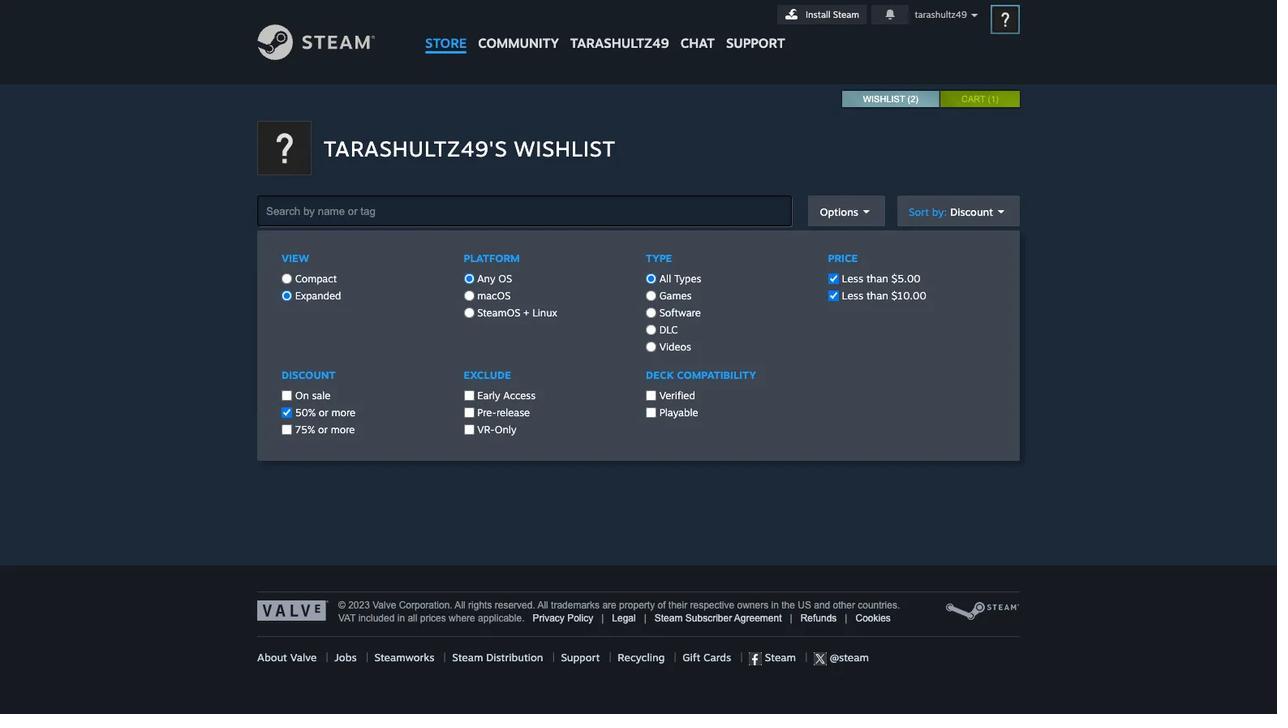 Task type: locate. For each thing, give the bounding box(es) containing it.
early
[[477, 390, 500, 402]]

2 vertical spatial or
[[318, 424, 328, 436]]

0 horizontal spatial valve
[[290, 651, 317, 664]]

all up privacy
[[538, 600, 548, 611]]

1 vertical spatial more
[[331, 407, 356, 419]]

50% up 75%
[[295, 407, 316, 419]]

1 horizontal spatial valve software image
[[945, 601, 1020, 622]]

None radio
[[282, 291, 292, 301], [464, 308, 474, 318], [646, 308, 657, 318], [646, 342, 657, 352], [282, 291, 292, 301], [464, 308, 474, 318], [646, 308, 657, 318], [646, 342, 657, 352]]

©
[[338, 600, 346, 611]]

0 vertical spatial in
[[771, 600, 779, 611]]

sort
[[909, 205, 929, 218]]

owners
[[737, 600, 769, 611]]

| down property at the bottom of the page
[[644, 613, 647, 624]]

in
[[771, 600, 779, 611], [397, 613, 405, 624]]

| left jobs 'link'
[[326, 651, 328, 664]]

0 horizontal spatial all
[[455, 600, 466, 611]]

1 vertical spatial in
[[397, 613, 405, 624]]

gift
[[683, 651, 701, 664]]

50% right discount:
[[592, 248, 614, 261]]

price: for price: less than $10.00
[[400, 248, 427, 261]]

less up compact
[[293, 248, 314, 261]]

agreement
[[734, 613, 782, 624]]

steam down agreement
[[762, 651, 796, 664]]

1 horizontal spatial $10.00
[[892, 289, 927, 302]]

privacy policy link
[[533, 613, 593, 624]]

0 horizontal spatial in
[[397, 613, 405, 624]]

) for 2
[[916, 94, 919, 104]]

) right cart
[[996, 94, 999, 104]]

steam inside 'link'
[[762, 651, 796, 664]]

( right cart
[[988, 94, 991, 104]]

1 vertical spatial or
[[319, 407, 328, 419]]

|
[[601, 613, 604, 624], [644, 613, 647, 624], [790, 613, 793, 624], [845, 613, 848, 624], [326, 651, 328, 664], [366, 651, 369, 664], [444, 651, 446, 664], [552, 651, 555, 664], [609, 651, 612, 664], [674, 651, 677, 664], [740, 651, 743, 664], [796, 651, 814, 664]]

more for 75% or more
[[331, 424, 355, 436]]

$5.00 up less than $10.00
[[892, 272, 921, 285]]

None checkbox
[[828, 291, 839, 301], [646, 390, 657, 401], [282, 407, 292, 418], [828, 291, 839, 301], [646, 390, 657, 401], [282, 407, 292, 418]]

in left all
[[397, 613, 405, 624]]

1 vertical spatial 50%
[[295, 407, 316, 419]]

less than $5.00
[[842, 272, 921, 285]]

the
[[782, 600, 795, 611]]

valve inside © 2023 valve corporation.  all rights reserved.  all trademarks are property of their respective owners in the us and other countries. vat included in all prices where applicable. privacy policy | legal | steam subscriber agreement | refunds | cookies
[[373, 600, 396, 611]]

( for 1
[[988, 94, 991, 104]]

all up where at the left bottom of the page
[[455, 600, 466, 611]]

or
[[617, 248, 627, 261], [319, 407, 328, 419], [318, 424, 328, 436]]

(
[[908, 94, 911, 104], [988, 94, 991, 104]]

corporation.
[[399, 600, 453, 611]]

compatibility
[[677, 368, 756, 381]]

than up compact
[[317, 248, 339, 261]]

on
[[295, 390, 309, 402]]

included
[[358, 613, 395, 624]]

$10.00 up 'any os'
[[480, 248, 515, 261]]

steam right install
[[833, 9, 859, 20]]

1 horizontal spatial )
[[996, 94, 999, 104]]

valve up included
[[373, 600, 396, 611]]

2 ( from the left
[[988, 94, 991, 104]]

other
[[833, 600, 855, 611]]

steam down where at the left bottom of the page
[[452, 651, 483, 664]]

1 horizontal spatial valve
[[373, 600, 396, 611]]

wishlist                 ( 2 )
[[863, 94, 919, 104]]

0 vertical spatial 50%
[[592, 248, 614, 261]]

50% or more
[[292, 407, 356, 419]]

discount right by:
[[950, 205, 993, 218]]

0 horizontal spatial 50%
[[295, 407, 316, 419]]

vr-
[[477, 424, 495, 436]]

or up "75% or more"
[[319, 407, 328, 419]]

prices
[[420, 613, 446, 624]]

| down "are"
[[601, 613, 604, 624]]

1 ( from the left
[[908, 94, 911, 104]]

gift cards link
[[683, 651, 731, 664]]

gears 5
[[523, 288, 587, 310]]

1 vertical spatial $5.00
[[892, 272, 921, 285]]

0 horizontal spatial valve software image
[[257, 601, 329, 621]]

) right wishlist
[[916, 94, 919, 104]]

linux
[[532, 307, 557, 319]]

wishlist
[[863, 94, 905, 104]]

0 vertical spatial discount
[[950, 205, 993, 218]]

rights
[[468, 600, 492, 611]]

valve right about
[[290, 651, 317, 664]]

0 vertical spatial tarashultz49
[[915, 9, 967, 20]]

all
[[408, 613, 417, 624]]

1 ) from the left
[[916, 94, 919, 104]]

less left platform
[[430, 248, 452, 261]]

50%
[[592, 248, 614, 261], [295, 407, 316, 419]]

vr-only
[[474, 424, 517, 436]]

$5.00 right view
[[342, 248, 371, 261]]

1 vertical spatial valve
[[290, 651, 317, 664]]

recycling
[[618, 651, 665, 664]]

0 vertical spatial $5.00
[[342, 248, 371, 261]]

2 price: from the left
[[400, 248, 427, 261]]

only
[[495, 424, 517, 436]]

$5.00
[[342, 248, 371, 261], [892, 272, 921, 285]]

trademarks
[[551, 600, 600, 611]]

all up games
[[660, 273, 671, 285]]

0 horizontal spatial price:
[[263, 248, 289, 261]]

1 vertical spatial tarashultz49
[[570, 35, 669, 51]]

support
[[726, 35, 785, 51]]

0 horizontal spatial (
[[908, 94, 911, 104]]

© 2023 valve corporation.  all rights reserved.  all trademarks are property of their respective owners in the us and other countries. vat included in all prices where applicable. privacy policy | legal | steam subscriber agreement | refunds | cookies
[[338, 600, 900, 624]]

shooter
[[675, 390, 707, 401]]

install steam
[[806, 9, 859, 20]]

| right jobs 'link'
[[366, 651, 369, 664]]

pre-
[[477, 407, 497, 419]]

+
[[523, 307, 530, 319]]

community link
[[472, 0, 565, 59]]

or left type
[[617, 248, 627, 261]]

less down price
[[842, 272, 863, 285]]

price: less than $10.00
[[400, 248, 515, 261]]

in left the
[[771, 600, 779, 611]]

2019
[[664, 338, 686, 349]]

jobs
[[334, 651, 357, 664]]

less than $10.00
[[842, 289, 927, 302]]

Search by name or tag text field
[[257, 196, 792, 226]]

sort by: discount
[[909, 205, 993, 218]]

0 horizontal spatial )
[[916, 94, 919, 104]]

$10.00 down less than $5.00
[[892, 289, 927, 302]]

discount up on sale
[[282, 368, 336, 381]]

cards
[[704, 651, 731, 664]]

options
[[820, 205, 859, 218]]

None radio
[[282, 273, 292, 284], [464, 273, 474, 284], [646, 273, 657, 284], [464, 291, 474, 301], [646, 291, 657, 301], [646, 325, 657, 335], [282, 273, 292, 284], [464, 273, 474, 284], [646, 273, 657, 284], [464, 291, 474, 301], [646, 291, 657, 301], [646, 325, 657, 335]]

chat
[[681, 35, 715, 51]]

pre-release
[[474, 407, 530, 419]]

1 price: from the left
[[263, 248, 289, 261]]

2 vertical spatial more
[[331, 424, 355, 436]]

valve software image
[[257, 601, 329, 621], [945, 601, 1020, 622]]

discount
[[950, 205, 993, 218], [282, 368, 336, 381]]

cookies link
[[856, 613, 891, 624]]

steam down of
[[655, 613, 683, 624]]

or for 75% or more
[[318, 424, 328, 436]]

legal link
[[612, 613, 636, 624]]

than up less than $10.00
[[867, 272, 889, 285]]

2
[[911, 94, 916, 104]]

legal
[[612, 613, 636, 624]]

steam
[[833, 9, 859, 20], [655, 613, 683, 624], [452, 651, 483, 664], [762, 651, 796, 664]]

1 vertical spatial $10.00
[[892, 289, 927, 302]]

1 horizontal spatial price:
[[400, 248, 427, 261]]

$10.00
[[480, 248, 515, 261], [892, 289, 927, 302]]

0 horizontal spatial $10.00
[[480, 248, 515, 261]]

deck compatibility
[[646, 368, 756, 381]]

( right wishlist
[[908, 94, 911, 104]]

0 horizontal spatial tarashultz49
[[570, 35, 669, 51]]

install
[[806, 9, 831, 20]]

None checkbox
[[828, 273, 839, 284], [282, 390, 292, 401], [464, 390, 474, 401], [464, 407, 474, 418], [646, 407, 657, 418], [282, 424, 292, 435], [464, 424, 474, 435], [828, 273, 839, 284], [282, 390, 292, 401], [464, 390, 474, 401], [464, 407, 474, 418], [646, 407, 657, 418], [282, 424, 292, 435], [464, 424, 474, 435]]

1 horizontal spatial $5.00
[[892, 272, 921, 285]]

price
[[828, 252, 858, 265]]

expanded
[[292, 290, 341, 302]]

0 horizontal spatial discount
[[282, 368, 336, 381]]

2 ) from the left
[[996, 94, 999, 104]]

0 vertical spatial valve
[[373, 600, 396, 611]]

any os
[[474, 273, 512, 285]]

1 horizontal spatial (
[[988, 94, 991, 104]]

0 vertical spatial $10.00
[[480, 248, 515, 261]]

about valve link
[[257, 651, 317, 664]]

or down 50% or more
[[318, 424, 328, 436]]

access
[[503, 390, 536, 402]]



Task type: vqa. For each thing, say whether or not it's contained in the screenshot.


Task type: describe. For each thing, give the bounding box(es) containing it.
1 horizontal spatial discount
[[950, 205, 993, 218]]

more for 50% or more
[[331, 407, 356, 419]]

steam distribution link
[[452, 651, 543, 664]]

chat link
[[675, 0, 721, 55]]

of
[[658, 600, 666, 611]]

us
[[798, 600, 811, 611]]

countries.
[[858, 600, 900, 611]]

( for 2
[[908, 94, 911, 104]]

positive
[[673, 325, 711, 336]]

| left support link
[[552, 651, 555, 664]]

action
[[527, 390, 554, 401]]

third-person shooter
[[620, 390, 707, 401]]

wishlist
[[514, 136, 616, 161]]

or for 50% or more
[[319, 407, 328, 419]]

1 valve software image from the left
[[257, 601, 329, 621]]

tarashultz49's
[[324, 136, 507, 161]]

policy
[[567, 613, 593, 624]]

subscriber
[[686, 613, 732, 624]]

any
[[477, 273, 496, 285]]

their
[[669, 600, 687, 611]]

75% or more
[[292, 424, 355, 436]]

mostly positive sep 9, 2019
[[636, 325, 711, 349]]

price: for price: less than $5.00
[[263, 248, 289, 261]]

0 horizontal spatial $5.00
[[342, 248, 371, 261]]

third-
[[620, 390, 645, 401]]

jobs link
[[334, 651, 357, 664]]

person
[[645, 390, 672, 401]]

support link
[[561, 651, 600, 664]]

gears
[[523, 288, 570, 310]]

steamworks link
[[375, 651, 434, 664]]

store
[[425, 35, 467, 51]]

1 vertical spatial discount
[[282, 368, 336, 381]]

1 horizontal spatial tarashultz49
[[915, 9, 967, 20]]

steam link
[[749, 651, 796, 665]]

cart
[[962, 94, 986, 104]]

5
[[576, 288, 587, 310]]

| left gift at the bottom of the page
[[674, 651, 677, 664]]

dlc
[[657, 324, 678, 336]]

type
[[646, 252, 672, 265]]

less down less than $5.00
[[842, 289, 863, 302]]

75%
[[295, 424, 315, 436]]

macos
[[474, 290, 511, 302]]

store link
[[420, 0, 472, 59]]

2023
[[348, 600, 370, 611]]

recycling link
[[618, 651, 665, 664]]

about
[[257, 651, 287, 664]]

games
[[657, 290, 692, 302]]

1 horizontal spatial in
[[771, 600, 779, 611]]

by:
[[932, 205, 947, 218]]

support
[[561, 651, 600, 664]]

steam subscriber agreement link
[[655, 613, 782, 624]]

exclude
[[464, 368, 511, 381]]

sale
[[312, 390, 331, 402]]

| down the
[[790, 613, 793, 624]]

steam inside © 2023 valve corporation.  all rights reserved.  all trademarks are property of their respective owners in the us and other countries. vat included in all prices where applicable. privacy policy | legal | steam subscriber agreement | refunds | cookies
[[655, 613, 683, 624]]

| right support link
[[609, 651, 612, 664]]

view
[[282, 252, 309, 265]]

discount:
[[544, 248, 589, 261]]

software
[[657, 307, 701, 319]]

applicable.
[[478, 613, 525, 624]]

| right cards at the right bottom of page
[[740, 651, 743, 664]]

deck
[[646, 368, 674, 381]]

cart         ( 1 )
[[962, 94, 999, 104]]

1
[[991, 94, 996, 104]]

2 valve software image from the left
[[945, 601, 1020, 622]]

on sale
[[292, 390, 331, 402]]

1 horizontal spatial all
[[538, 600, 548, 611]]

community
[[478, 35, 559, 51]]

than down less than $5.00
[[867, 289, 889, 302]]

distribution
[[486, 651, 543, 664]]

| down other
[[845, 613, 848, 624]]

property
[[619, 600, 655, 611]]

@steam
[[827, 651, 869, 664]]

steamworks
[[375, 651, 434, 664]]

tarashultz49's wishlist
[[324, 136, 616, 161]]

types
[[674, 273, 701, 285]]

2 horizontal spatial all
[[660, 273, 671, 285]]

| right steamworks
[[444, 651, 446, 664]]

are
[[602, 600, 617, 611]]

refunds
[[801, 613, 837, 624]]

reserved.
[[495, 600, 535, 611]]

| down refunds
[[796, 651, 814, 664]]

os
[[499, 273, 512, 285]]

where
[[449, 613, 475, 624]]

than up 'any os'
[[455, 248, 477, 261]]

playable
[[657, 407, 698, 419]]

0 vertical spatial more
[[630, 248, 655, 261]]

early access
[[474, 390, 536, 402]]

verified
[[657, 390, 695, 402]]

privacy
[[533, 613, 565, 624]]

gears 5 link
[[523, 286, 1007, 312]]

0 vertical spatial or
[[617, 248, 627, 261]]

discount:  50% or more
[[544, 248, 655, 261]]

all types
[[657, 273, 701, 285]]

platform
[[464, 252, 520, 265]]

cookies
[[856, 613, 891, 624]]

price: less than $5.00
[[263, 248, 371, 261]]

support link
[[721, 0, 791, 55]]

install steam link
[[778, 5, 867, 24]]

1 horizontal spatial 50%
[[592, 248, 614, 261]]

about valve | jobs | steamworks | steam distribution | support | recycling | gift cards |
[[257, 651, 749, 664]]

and
[[814, 600, 830, 611]]

) for 1
[[996, 94, 999, 104]]



